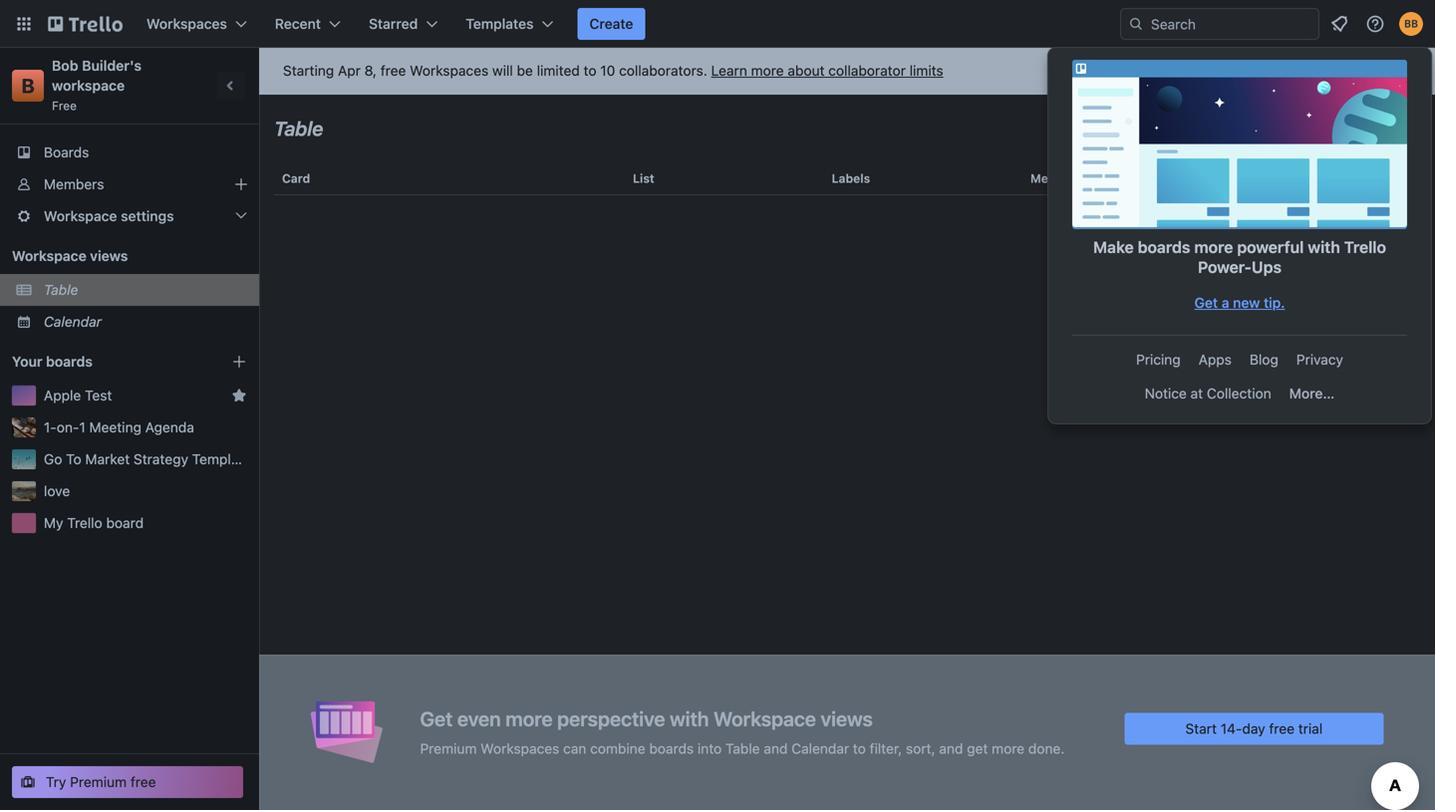 Task type: locate. For each thing, give the bounding box(es) containing it.
apple test link
[[44, 386, 223, 406]]

views down workspace settings
[[90, 248, 128, 264]]

0 horizontal spatial premium
[[70, 774, 127, 790]]

with
[[1308, 238, 1340, 257], [670, 707, 709, 731]]

premium
[[420, 741, 477, 757], [70, 774, 127, 790]]

about
[[788, 62, 825, 79]]

and
[[764, 741, 788, 757], [939, 741, 963, 757]]

free right 8, in the top left of the page
[[381, 62, 406, 79]]

1 vertical spatial free
[[1269, 721, 1295, 737]]

0 horizontal spatial with
[[670, 707, 709, 731]]

0 vertical spatial calendar
[[44, 313, 102, 330]]

open information menu image
[[1366, 14, 1385, 34]]

1 and from the left
[[764, 741, 788, 757]]

trello
[[1344, 238, 1386, 257], [67, 515, 102, 531]]

calendar left "filter,"
[[792, 741, 849, 757]]

calendar up your boards
[[44, 313, 102, 330]]

1 vertical spatial workspace
[[12, 248, 86, 264]]

2 vertical spatial boards
[[649, 741, 694, 757]]

workspace settings
[[44, 208, 174, 224]]

notice at collection
[[1145, 385, 1272, 402]]

2 vertical spatial workspaces
[[481, 741, 559, 757]]

1 horizontal spatial trello
[[1344, 238, 1386, 257]]

pricing link
[[1128, 344, 1189, 376]]

0 vertical spatial with
[[1308, 238, 1340, 257]]

board
[[106, 515, 144, 531]]

row
[[274, 154, 1420, 202]]

workspaces
[[147, 15, 227, 32], [410, 62, 489, 79], [481, 741, 559, 757]]

and right into
[[764, 741, 788, 757]]

can
[[563, 741, 586, 757]]

0 horizontal spatial get
[[420, 707, 453, 731]]

0 horizontal spatial views
[[90, 248, 128, 264]]

powerful
[[1237, 238, 1304, 257]]

trello down the due date button
[[1344, 238, 1386, 257]]

0 vertical spatial boards
[[1138, 238, 1191, 257]]

labels
[[832, 171, 870, 185]]

boards inside get even more perspective with workspace views premium workspaces can combine boards into table and calendar to filter, sort, and get more done.
[[649, 741, 694, 757]]

to left "filter,"
[[853, 741, 866, 757]]

table up card
[[274, 117, 323, 140]]

starting
[[283, 62, 334, 79]]

to left '10'
[[584, 62, 597, 79]]

workspace
[[52, 77, 125, 94]]

day
[[1242, 721, 1266, 737]]

members inside button
[[1031, 171, 1086, 185]]

1 horizontal spatial views
[[821, 707, 873, 731]]

1 vertical spatial premium
[[70, 774, 127, 790]]

workspace inside workspace settings popup button
[[44, 208, 117, 224]]

more inside make boards more powerful with trello power-ups
[[1195, 238, 1233, 257]]

boards up 'apple'
[[46, 353, 93, 370]]

bob
[[52, 57, 78, 74]]

with inside make boards more powerful with trello power-ups
[[1308, 238, 1340, 257]]

1 horizontal spatial with
[[1308, 238, 1340, 257]]

1-
[[44, 419, 57, 436]]

1 vertical spatial trello
[[67, 515, 102, 531]]

apps link
[[1191, 344, 1240, 376]]

table right into
[[726, 741, 760, 757]]

love
[[44, 483, 70, 499]]

0 vertical spatial workspaces
[[147, 15, 227, 32]]

views
[[90, 248, 128, 264], [821, 707, 873, 731]]

boards
[[1138, 238, 1191, 257], [46, 353, 93, 370], [649, 741, 694, 757]]

1 horizontal spatial table
[[274, 117, 323, 140]]

free right day
[[1269, 721, 1295, 737]]

free
[[52, 99, 77, 113]]

free right try
[[131, 774, 156, 790]]

2 horizontal spatial boards
[[1138, 238, 1191, 257]]

and left get
[[939, 741, 963, 757]]

row containing card
[[274, 154, 1420, 202]]

due date button
[[1222, 154, 1420, 202]]

my trello board link
[[44, 513, 247, 533]]

workspace views
[[12, 248, 128, 264]]

into
[[698, 741, 722, 757]]

workspace inside get even more perspective with workspace views premium workspaces can combine boards into table and calendar to filter, sort, and get more done.
[[714, 707, 816, 731]]

0 vertical spatial table
[[274, 117, 323, 140]]

apr
[[338, 62, 361, 79]]

views up "filter,"
[[821, 707, 873, 731]]

get even more perspective with workspace views premium workspaces can combine boards into table and calendar to filter, sort, and get more done.
[[420, 707, 1065, 757]]

1 vertical spatial views
[[821, 707, 873, 731]]

2 vertical spatial workspace
[[714, 707, 816, 731]]

try
[[46, 774, 66, 790]]

with right powerful
[[1308, 238, 1340, 257]]

learn more about collaborator limits link
[[711, 62, 944, 79]]

blog
[[1250, 351, 1279, 368]]

views inside get even more perspective with workspace views premium workspaces can combine boards into table and calendar to filter, sort, and get more done.
[[821, 707, 873, 731]]

try premium free
[[46, 774, 156, 790]]

1 vertical spatial get
[[420, 707, 453, 731]]

workspace for workspace views
[[12, 248, 86, 264]]

trello right my
[[67, 515, 102, 531]]

get left even at the left
[[420, 707, 453, 731]]

boards inside make boards more powerful with trello power-ups
[[1138, 238, 1191, 257]]

boards for make
[[1138, 238, 1191, 257]]

make boards more powerful with trello power-ups link
[[1073, 60, 1407, 285]]

0 notifications image
[[1328, 12, 1352, 36]]

due
[[1230, 171, 1253, 185]]

table
[[259, 154, 1435, 810]]

1 vertical spatial with
[[670, 707, 709, 731]]

1 horizontal spatial to
[[853, 741, 866, 757]]

list
[[633, 171, 655, 185]]

workspaces left the will
[[410, 62, 489, 79]]

get inside button
[[1195, 295, 1218, 311]]

1 vertical spatial calendar
[[792, 741, 849, 757]]

workspace up workspace views
[[44, 208, 117, 224]]

workspaces down even at the left
[[481, 741, 559, 757]]

0 vertical spatial premium
[[420, 741, 477, 757]]

table down workspace views
[[44, 282, 78, 298]]

1
[[79, 419, 85, 436]]

get left a
[[1195, 295, 1218, 311]]

create button
[[578, 8, 645, 40]]

with inside get even more perspective with workspace views premium workspaces can combine boards into table and calendar to filter, sort, and get more done.
[[670, 707, 709, 731]]

0 horizontal spatial trello
[[67, 515, 102, 531]]

back to home image
[[48, 8, 123, 40]]

b link
[[12, 70, 44, 102]]

more…
[[1290, 385, 1335, 402]]

0 vertical spatial get
[[1195, 295, 1218, 311]]

boards left into
[[649, 741, 694, 757]]

1 horizontal spatial members
[[1031, 171, 1086, 185]]

1 horizontal spatial get
[[1195, 295, 1218, 311]]

privacy
[[1297, 351, 1344, 368]]

starred button
[[357, 8, 450, 40]]

workspace down workspace settings
[[12, 248, 86, 264]]

1 vertical spatial boards
[[46, 353, 93, 370]]

workspace settings button
[[0, 200, 259, 232]]

go
[[44, 451, 62, 467]]

1 horizontal spatial and
[[939, 741, 963, 757]]

to
[[584, 62, 597, 79], [853, 741, 866, 757]]

power-
[[1198, 258, 1252, 277]]

limits
[[910, 62, 944, 79]]

builder's
[[82, 57, 142, 74]]

collaborator
[[829, 62, 906, 79]]

make
[[1093, 238, 1134, 257]]

templates
[[466, 15, 534, 32]]

free
[[381, 62, 406, 79], [1269, 721, 1295, 737], [131, 774, 156, 790]]

10
[[600, 62, 615, 79]]

8,
[[364, 62, 377, 79]]

0 vertical spatial trello
[[1344, 238, 1386, 257]]

0 horizontal spatial and
[[764, 741, 788, 757]]

starting apr 8, free workspaces will be limited to 10 collaborators. learn more about collaborator limits
[[283, 62, 944, 79]]

0 vertical spatial to
[[584, 62, 597, 79]]

1 vertical spatial to
[[853, 741, 866, 757]]

1 vertical spatial table
[[44, 282, 78, 298]]

boards for your
[[46, 353, 93, 370]]

workspaces inside dropdown button
[[147, 15, 227, 32]]

apple test
[[44, 387, 112, 404]]

1 horizontal spatial boards
[[649, 741, 694, 757]]

0 horizontal spatial boards
[[46, 353, 93, 370]]

date
[[1256, 171, 1282, 185]]

0 vertical spatial views
[[90, 248, 128, 264]]

templates button
[[454, 8, 566, 40]]

go to market strategy template link
[[44, 450, 251, 469]]

1 horizontal spatial calendar
[[792, 741, 849, 757]]

to
[[66, 451, 81, 467]]

more right learn
[[751, 62, 784, 79]]

premium down even at the left
[[420, 741, 477, 757]]

new
[[1233, 295, 1260, 311]]

agenda
[[145, 419, 194, 436]]

0 vertical spatial workspace
[[44, 208, 117, 224]]

pricing
[[1136, 351, 1181, 368]]

2 vertical spatial table
[[726, 741, 760, 757]]

premium right try
[[70, 774, 127, 790]]

2 vertical spatial free
[[131, 774, 156, 790]]

table
[[274, 117, 323, 140], [44, 282, 78, 298], [726, 741, 760, 757]]

1 horizontal spatial premium
[[420, 741, 477, 757]]

more up power-
[[1195, 238, 1233, 257]]

go to market strategy template
[[44, 451, 251, 467]]

love link
[[44, 481, 247, 501]]

workspaces inside get even more perspective with workspace views premium workspaces can combine boards into table and calendar to filter, sort, and get more done.
[[481, 741, 559, 757]]

get a new tip.
[[1195, 295, 1285, 311]]

workspaces up "workspace navigation collapse icon"
[[147, 15, 227, 32]]

workspace up into
[[714, 707, 816, 731]]

2 horizontal spatial free
[[1269, 721, 1295, 737]]

perspective
[[557, 707, 665, 731]]

to inside get even more perspective with workspace views premium workspaces can combine boards into table and calendar to filter, sort, and get more done.
[[853, 741, 866, 757]]

workspace navigation collapse icon image
[[217, 72, 245, 100]]

calendar
[[44, 313, 102, 330], [792, 741, 849, 757]]

2 horizontal spatial table
[[726, 741, 760, 757]]

more right get
[[992, 741, 1025, 757]]

with for trello
[[1308, 238, 1340, 257]]

0 horizontal spatial table
[[44, 282, 78, 298]]

1 horizontal spatial free
[[381, 62, 406, 79]]

with up into
[[670, 707, 709, 731]]

0 vertical spatial free
[[381, 62, 406, 79]]

boards right make
[[1138, 238, 1191, 257]]

list button
[[625, 154, 824, 202]]

0 horizontal spatial free
[[131, 774, 156, 790]]

get inside get even more perspective with workspace views premium workspaces can combine boards into table and calendar to filter, sort, and get more done.
[[420, 707, 453, 731]]



Task type: vqa. For each thing, say whether or not it's contained in the screenshot.
left tara schultz (taraschultz7) icon
no



Task type: describe. For each thing, give the bounding box(es) containing it.
meeting
[[89, 419, 141, 436]]

due date
[[1230, 171, 1282, 185]]

with for workspace
[[670, 707, 709, 731]]

labels button
[[824, 154, 1023, 202]]

will
[[492, 62, 513, 79]]

be
[[517, 62, 533, 79]]

try premium free button
[[12, 767, 243, 798]]

filters
[[1370, 120, 1410, 137]]

collaborators.
[[619, 62, 708, 79]]

my trello board
[[44, 515, 144, 531]]

b
[[21, 74, 34, 97]]

get a new tip. button
[[1073, 287, 1407, 319]]

starred
[[369, 15, 418, 32]]

blog link
[[1242, 344, 1287, 376]]

workspace for workspace settings
[[44, 208, 117, 224]]

apps
[[1199, 351, 1232, 368]]

card button
[[274, 154, 625, 202]]

free inside button
[[131, 774, 156, 790]]

more right even at the left
[[506, 707, 553, 731]]

ups
[[1252, 258, 1282, 277]]

notice at collection link
[[1137, 378, 1280, 410]]

table inside get even more perspective with workspace views premium workspaces can combine boards into table and calendar to filter, sort, and get more done.
[[726, 741, 760, 757]]

make boards more powerful with trello power-ups
[[1093, 238, 1386, 277]]

bob builder's workspace link
[[52, 57, 145, 94]]

get
[[967, 741, 988, 757]]

card
[[282, 171, 310, 185]]

test
[[85, 387, 112, 404]]

recent button
[[263, 8, 353, 40]]

filters button
[[1340, 113, 1416, 145]]

apple
[[44, 387, 81, 404]]

bob builder's workspace free
[[52, 57, 145, 113]]

start 14-day free trial
[[1186, 721, 1323, 737]]

get for even
[[420, 707, 453, 731]]

calendar link
[[44, 312, 247, 332]]

members button
[[1023, 154, 1222, 202]]

calendar inside get even more perspective with workspace views premium workspaces can combine boards into table and calendar to filter, sort, and get more done.
[[792, 741, 849, 757]]

2 and from the left
[[939, 741, 963, 757]]

learn
[[711, 62, 747, 79]]

primary element
[[0, 0, 1435, 48]]

bob builder (bobbuilder40) image
[[1399, 12, 1423, 36]]

privacy link
[[1289, 344, 1352, 376]]

row inside table
[[274, 154, 1420, 202]]

14-
[[1221, 721, 1242, 737]]

workspaces button
[[135, 8, 259, 40]]

template
[[192, 451, 251, 467]]

strategy
[[134, 451, 188, 467]]

free for workspaces
[[381, 62, 406, 79]]

1 vertical spatial workspaces
[[410, 62, 489, 79]]

start
[[1186, 721, 1217, 737]]

done.
[[1029, 741, 1065, 757]]

1-on-1 meeting agenda
[[44, 419, 194, 436]]

my
[[44, 515, 63, 531]]

get for a
[[1195, 295, 1218, 311]]

starred icon image
[[231, 388, 247, 404]]

your
[[12, 353, 42, 370]]

0 horizontal spatial calendar
[[44, 313, 102, 330]]

premium inside get even more perspective with workspace views premium workspaces can combine boards into table and calendar to filter, sort, and get more done.
[[420, 741, 477, 757]]

combine
[[590, 741, 646, 757]]

on-
[[57, 419, 79, 436]]

market
[[85, 451, 130, 467]]

filter,
[[870, 741, 902, 757]]

table containing card
[[259, 154, 1435, 810]]

add board image
[[231, 354, 247, 370]]

sort,
[[906, 741, 936, 757]]

a
[[1222, 295, 1230, 311]]

recent
[[275, 15, 321, 32]]

free for trial
[[1269, 721, 1295, 737]]

even
[[457, 707, 501, 731]]

Search field
[[1144, 9, 1319, 39]]

search image
[[1128, 16, 1144, 32]]

at
[[1191, 385, 1203, 402]]

trello inside make boards more powerful with trello power-ups
[[1344, 238, 1386, 257]]

more… button
[[1282, 378, 1343, 410]]

boards
[[44, 144, 89, 160]]

tip.
[[1264, 295, 1285, 311]]

Table text field
[[274, 110, 323, 148]]

0 horizontal spatial to
[[584, 62, 597, 79]]

table link
[[44, 280, 247, 300]]

collection
[[1207, 385, 1272, 402]]

your boards
[[12, 353, 93, 370]]

boards link
[[0, 137, 259, 168]]

your boards with 5 items element
[[12, 350, 201, 374]]

create
[[590, 15, 633, 32]]

1-on-1 meeting agenda link
[[44, 418, 247, 438]]

premium inside button
[[70, 774, 127, 790]]

0 horizontal spatial members
[[44, 176, 104, 192]]

trial
[[1299, 721, 1323, 737]]

settings
[[121, 208, 174, 224]]



